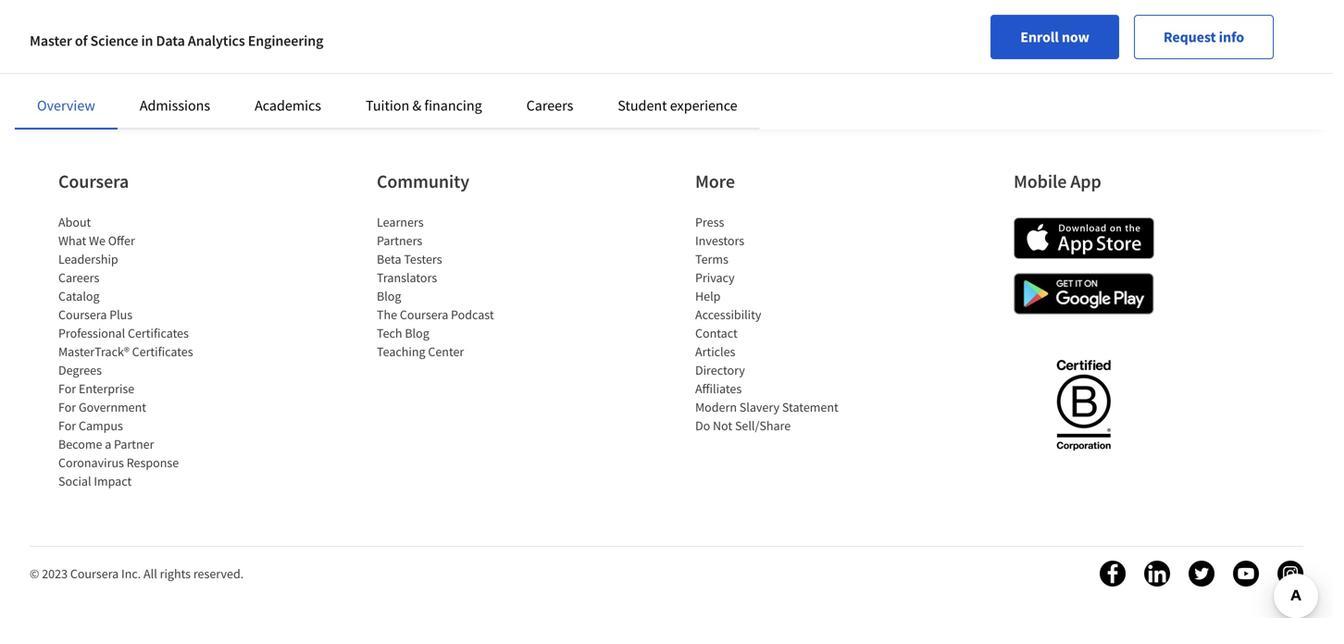 Task type: vqa. For each thing, say whether or not it's contained in the screenshot.
Academics link
yes



Task type: describe. For each thing, give the bounding box(es) containing it.
0 vertical spatial careers
[[527, 96, 574, 115]]

teaching center link
[[377, 344, 464, 360]]

coursera linkedin image
[[1145, 561, 1171, 587]]

inc.
[[121, 566, 141, 583]]

download on the app store image
[[1014, 218, 1155, 259]]

mobile app
[[1014, 170, 1102, 193]]

student experience link
[[618, 96, 738, 115]]

terms link
[[696, 251, 729, 268]]

list for community
[[377, 213, 534, 361]]

the coursera podcast link
[[377, 307, 494, 323]]

enroll now
[[1021, 28, 1090, 46]]

government
[[79, 399, 146, 416]]

campus
[[79, 418, 123, 434]]

catalog link
[[58, 288, 100, 305]]

logo of certified b corporation image
[[1046, 349, 1122, 460]]

coursera up about
[[58, 170, 129, 193]]

about
[[58, 214, 91, 231]]

beta
[[377, 251, 401, 268]]

investors link
[[696, 233, 745, 249]]

coronavirus
[[58, 455, 124, 472]]

request info
[[1164, 28, 1245, 46]]

press investors terms privacy help accessibility contact articles directory affiliates modern slavery statement do not sell/share
[[696, 214, 839, 434]]

become a partner link
[[58, 436, 154, 453]]

of
[[75, 31, 87, 50]]

directory link
[[696, 362, 745, 379]]

info
[[1219, 28, 1245, 46]]

reserved.
[[193, 566, 244, 583]]

for government link
[[58, 399, 146, 416]]

learners
[[377, 214, 424, 231]]

affiliates link
[[696, 381, 742, 397]]

beta testers link
[[377, 251, 442, 268]]

what
[[58, 233, 86, 249]]

analytics
[[188, 31, 245, 50]]

0 vertical spatial certificates
[[128, 325, 189, 342]]

engineering
[[248, 31, 324, 50]]

testers
[[404, 251, 442, 268]]

academics link
[[255, 96, 321, 115]]

0 horizontal spatial careers link
[[58, 270, 99, 286]]

offer
[[108, 233, 135, 249]]

the
[[377, 307, 397, 323]]

center
[[428, 344, 464, 360]]

leadership link
[[58, 251, 118, 268]]

tuition
[[366, 96, 410, 115]]

translators
[[377, 270, 437, 286]]

academics
[[255, 96, 321, 115]]

accessibility
[[696, 307, 762, 323]]

about link
[[58, 214, 91, 231]]

experience
[[670, 96, 738, 115]]

list for more
[[696, 213, 853, 435]]

not
[[713, 418, 733, 434]]

modern slavery statement link
[[696, 399, 839, 416]]

translators link
[[377, 270, 437, 286]]

slavery
[[740, 399, 780, 416]]

mastertrack®
[[58, 344, 130, 360]]

professional certificates link
[[58, 325, 189, 342]]

learners partners beta testers translators blog the coursera podcast tech blog teaching center
[[377, 214, 494, 360]]

for campus link
[[58, 418, 123, 434]]

for enterprise link
[[58, 381, 134, 397]]

social impact link
[[58, 473, 132, 490]]

1 horizontal spatial careers link
[[527, 96, 574, 115]]

coursera twitter image
[[1189, 561, 1215, 587]]

podcast
[[451, 307, 494, 323]]

student experience
[[618, 96, 738, 115]]



Task type: locate. For each thing, give the bounding box(es) containing it.
press
[[696, 214, 725, 231]]

contact
[[696, 325, 738, 342]]

do
[[696, 418, 711, 434]]

blog up the
[[377, 288, 401, 305]]

partners link
[[377, 233, 423, 249]]

teaching
[[377, 344, 426, 360]]

affiliates
[[696, 381, 742, 397]]

blog up teaching center link
[[405, 325, 430, 342]]

careers up catalog
[[58, 270, 99, 286]]

certificates
[[128, 325, 189, 342], [132, 344, 193, 360]]

more
[[696, 170, 735, 193]]

admissions
[[140, 96, 210, 115]]

for
[[58, 381, 76, 397], [58, 399, 76, 416], [58, 418, 76, 434]]

sell/share
[[735, 418, 791, 434]]

coursera inside learners partners beta testers translators blog the coursera podcast tech blog teaching center
[[400, 307, 448, 323]]

student
[[618, 96, 667, 115]]

help
[[696, 288, 721, 305]]

1 vertical spatial careers
[[58, 270, 99, 286]]

all
[[144, 566, 157, 583]]

response
[[127, 455, 179, 472]]

1 vertical spatial blog
[[405, 325, 430, 342]]

do not sell/share link
[[696, 418, 791, 434]]

list
[[58, 213, 216, 491], [377, 213, 534, 361], [696, 213, 853, 435]]

what we offer link
[[58, 233, 135, 249]]

coursera down catalog
[[58, 307, 107, 323]]

© 2023 coursera inc. all rights reserved.
[[30, 566, 244, 583]]

blog
[[377, 288, 401, 305], [405, 325, 430, 342]]

for up for campus link
[[58, 399, 76, 416]]

certificates up mastertrack® certificates link
[[128, 325, 189, 342]]

coursera facebook image
[[1100, 561, 1126, 587]]

in
[[141, 31, 153, 50]]

coursera youtube image
[[1234, 561, 1260, 587]]

0 vertical spatial careers link
[[527, 96, 574, 115]]

request
[[1164, 28, 1216, 46]]

accessibility link
[[696, 307, 762, 323]]

overview
[[37, 96, 95, 115]]

careers link
[[527, 96, 574, 115], [58, 270, 99, 286]]

0 horizontal spatial careers
[[58, 270, 99, 286]]

0 vertical spatial blog
[[377, 288, 401, 305]]

about what we offer leadership careers catalog coursera plus professional certificates mastertrack® certificates degrees for enterprise for government for campus become a partner coronavirus response social impact
[[58, 214, 193, 490]]

privacy
[[696, 270, 735, 286]]

degrees link
[[58, 362, 102, 379]]

master
[[30, 31, 72, 50]]

leadership
[[58, 251, 118, 268]]

financing
[[425, 96, 482, 115]]

coursera plus link
[[58, 307, 133, 323]]

blog link
[[377, 288, 401, 305]]

list containing about
[[58, 213, 216, 491]]

tech
[[377, 325, 402, 342]]

2023
[[42, 566, 68, 583]]

coursera up tech blog link
[[400, 307, 448, 323]]

mastertrack® certificates link
[[58, 344, 193, 360]]

overview link
[[37, 96, 95, 115]]

privacy link
[[696, 270, 735, 286]]

careers
[[527, 96, 574, 115], [58, 270, 99, 286]]

plus
[[109, 307, 133, 323]]

modern
[[696, 399, 737, 416]]

catalog
[[58, 288, 100, 305]]

rights
[[160, 566, 191, 583]]

statement
[[782, 399, 839, 416]]

data
[[156, 31, 185, 50]]

enroll
[[1021, 28, 1059, 46]]

&
[[413, 96, 422, 115]]

list containing learners
[[377, 213, 534, 361]]

0 horizontal spatial list
[[58, 213, 216, 491]]

enroll now button
[[991, 15, 1120, 59]]

partner
[[114, 436, 154, 453]]

partners
[[377, 233, 423, 249]]

a
[[105, 436, 111, 453]]

1 for from the top
[[58, 381, 76, 397]]

articles
[[696, 344, 736, 360]]

1 horizontal spatial blog
[[405, 325, 430, 342]]

articles link
[[696, 344, 736, 360]]

1 horizontal spatial careers
[[527, 96, 574, 115]]

for down degrees link
[[58, 381, 76, 397]]

investors
[[696, 233, 745, 249]]

master of science in data analytics engineering
[[30, 31, 324, 50]]

2 horizontal spatial list
[[696, 213, 853, 435]]

3 for from the top
[[58, 418, 76, 434]]

mobile
[[1014, 170, 1067, 193]]

for up become
[[58, 418, 76, 434]]

community
[[377, 170, 470, 193]]

2 for from the top
[[58, 399, 76, 416]]

0 vertical spatial for
[[58, 381, 76, 397]]

certificates down professional certificates link
[[132, 344, 193, 360]]

degrees
[[58, 362, 102, 379]]

coursera left inc. in the left bottom of the page
[[70, 566, 119, 583]]

contact link
[[696, 325, 738, 342]]

list for coursera
[[58, 213, 216, 491]]

2 list from the left
[[377, 213, 534, 361]]

0 horizontal spatial blog
[[377, 288, 401, 305]]

we
[[89, 233, 106, 249]]

1 vertical spatial careers link
[[58, 270, 99, 286]]

careers link left student
[[527, 96, 574, 115]]

1 list from the left
[[58, 213, 216, 491]]

2 vertical spatial for
[[58, 418, 76, 434]]

help link
[[696, 288, 721, 305]]

tuition & financing
[[366, 96, 482, 115]]

coursera inside about what we offer leadership careers catalog coursera plus professional certificates mastertrack® certificates degrees for enterprise for government for campus become a partner coronavirus response social impact
[[58, 307, 107, 323]]

app
[[1071, 170, 1102, 193]]

1 horizontal spatial list
[[377, 213, 534, 361]]

tuition & financing link
[[366, 96, 482, 115]]

science
[[90, 31, 138, 50]]

list containing press
[[696, 213, 853, 435]]

1 vertical spatial certificates
[[132, 344, 193, 360]]

©
[[30, 566, 39, 583]]

get it on google play image
[[1014, 273, 1155, 315]]

1 vertical spatial for
[[58, 399, 76, 416]]

impact
[[94, 473, 132, 490]]

careers inside about what we offer leadership careers catalog coursera plus professional certificates mastertrack® certificates degrees for enterprise for government for campus become a partner coronavirus response social impact
[[58, 270, 99, 286]]

coursera instagram image
[[1278, 561, 1304, 587]]

request info button
[[1134, 15, 1274, 59]]

careers link up catalog
[[58, 270, 99, 286]]

directory
[[696, 362, 745, 379]]

learners link
[[377, 214, 424, 231]]

enterprise
[[79, 381, 134, 397]]

press link
[[696, 214, 725, 231]]

3 list from the left
[[696, 213, 853, 435]]

tech blog link
[[377, 325, 430, 342]]

become
[[58, 436, 102, 453]]

careers left student
[[527, 96, 574, 115]]

professional
[[58, 325, 125, 342]]



